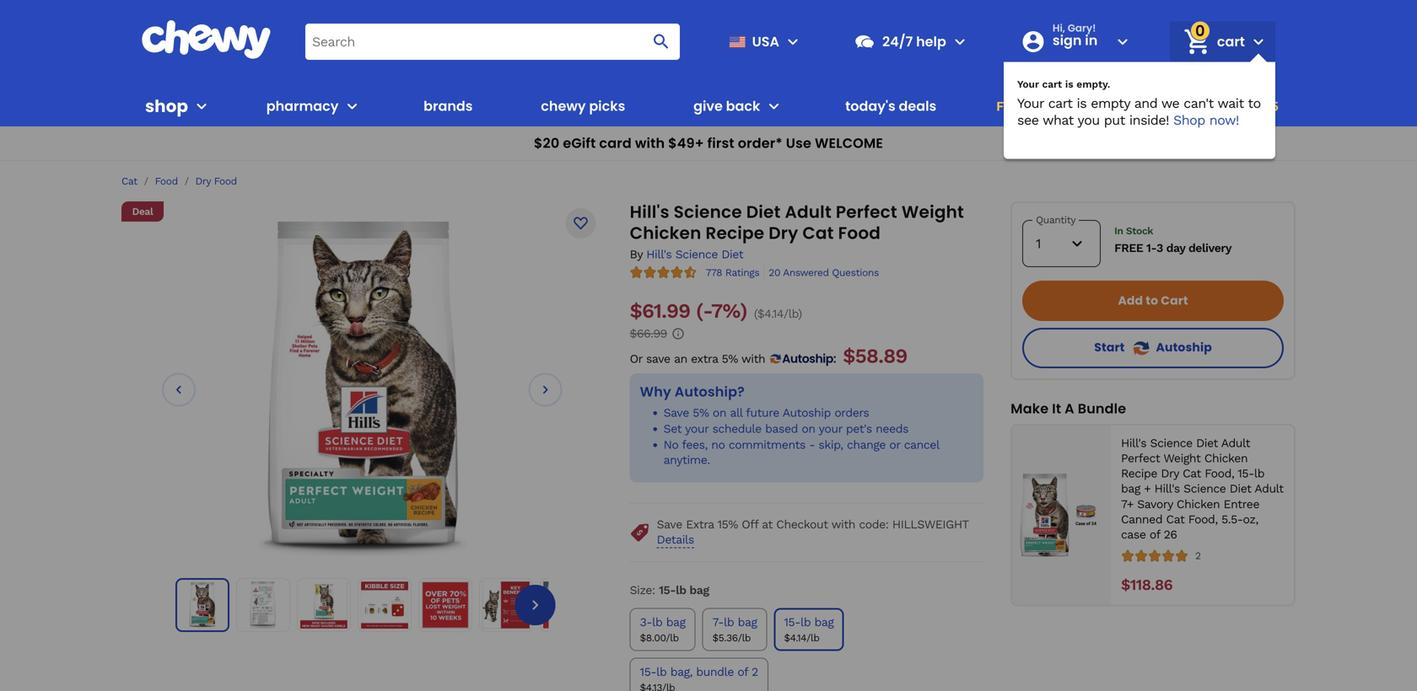 Task type: vqa. For each thing, say whether or not it's contained in the screenshot.
Science
yes



Task type: locate. For each thing, give the bounding box(es) containing it.
hill's science diet adult perfect weight chicken recipe dry cat food, 15-lb bag slide 3 of 9 image
[[300, 582, 348, 629]]

0 horizontal spatial is
[[1066, 79, 1074, 90]]

menu image right shop on the top left of the page
[[192, 96, 212, 116]]

food,
[[1205, 467, 1235, 481], [1189, 513, 1218, 527]]

shop now! link
[[1174, 112, 1239, 128]]

is left empty.
[[1066, 79, 1074, 90]]

recipe up the 778 ratings button
[[706, 221, 765, 245]]

20 answered questions button
[[764, 266, 879, 279]]

0 horizontal spatial food
[[155, 176, 178, 187]]

0 horizontal spatial your
[[685, 422, 709, 436]]

bag up 7+ at bottom
[[1121, 482, 1141, 496]]

code:
[[859, 518, 889, 532]]

1 horizontal spatial of
[[1150, 528, 1160, 542]]

Product search field
[[305, 23, 680, 60]]

is up you
[[1077, 95, 1087, 111]]

0 horizontal spatial recipe
[[706, 221, 765, 245]]

:
[[834, 351, 836, 368], [652, 584, 655, 598]]

chicken inside hill's science diet adult perfect weight chicken recipe dry cat food
[[630, 221, 702, 245]]

(
[[754, 307, 758, 321]]

put
[[1104, 112, 1126, 128]]

on left all
[[713, 406, 727, 420]]

list
[[176, 579, 594, 633]]

: left $58.89 'text field'
[[834, 351, 836, 368]]

deal
[[132, 206, 153, 218]]

1 vertical spatial perfect
[[1121, 452, 1160, 466]]

0 vertical spatial weight
[[902, 200, 964, 224]]

dry inside "hill's science diet adult perfect weight chicken recipe dry cat food, 15-lb bag + hill's science diet adult 7+ savory chicken entree canned cat food, 5.5-oz, case of 26"
[[1161, 467, 1179, 481]]

0 vertical spatial on
[[1086, 98, 1103, 114]]

to right the wait
[[1248, 95, 1261, 111]]

15- inside "hill's science diet adult perfect weight chicken recipe dry cat food, 15-lb bag + hill's science diet adult 7+ savory chicken entree canned cat food, 5.5-oz, case of 26"
[[1238, 467, 1255, 481]]

recipe up +
[[1121, 467, 1158, 481]]

food right cat link
[[155, 176, 178, 187]]

lb inside 3-lb bag $8.00/lb
[[652, 616, 663, 630]]

autoship down cart
[[1156, 340, 1212, 356]]

adult
[[785, 200, 832, 224], [1222, 437, 1251, 451], [1255, 482, 1284, 496]]

0 horizontal spatial to
[[1146, 293, 1159, 309]]

what
[[1043, 112, 1074, 128]]

shop now!
[[1174, 112, 1239, 128]]

$58.89
[[843, 344, 908, 368]]

dry up 20
[[769, 221, 799, 245]]

recipe inside "hill's science diet adult perfect weight chicken recipe dry cat food, 15-lb bag + hill's science diet adult 7+ savory chicken entree canned cat food, 5.5-oz, case of 26"
[[1121, 467, 1158, 481]]

1 horizontal spatial :
[[834, 351, 836, 368]]

shop
[[1174, 112, 1206, 128]]

0 vertical spatial hill's science diet adult perfect weight chicken recipe dry cat food, 15-lb bag slide 1 of 9 image
[[258, 220, 467, 557]]

delivery down your cart is empty.
[[1030, 98, 1082, 114]]

your up the see
[[1018, 95, 1044, 111]]

1 vertical spatial dry
[[769, 221, 799, 245]]

0 horizontal spatial on
[[713, 406, 727, 420]]

1 horizontal spatial recipe
[[1121, 467, 1158, 481]]

bag inside 15-lb bag $4.14/lb
[[815, 616, 834, 630]]

your up fees,
[[685, 422, 709, 436]]

sign
[[1053, 31, 1082, 50]]

0 vertical spatial orders
[[1175, 98, 1218, 114]]

0 horizontal spatial perfect
[[836, 200, 898, 224]]

bag down details button
[[690, 584, 709, 598]]

0 vertical spatial save
[[664, 406, 689, 420]]

free delivery on first-time orders over $35 button
[[991, 86, 1284, 127]]

orders inside button
[[1175, 98, 1218, 114]]

hill's up by
[[630, 200, 670, 224]]

help menu image
[[950, 31, 970, 52]]

your cart is empty and we can't wait to see what you put inside!
[[1018, 95, 1261, 128]]

your up skip,
[[819, 422, 843, 436]]

0 vertical spatial 5%
[[722, 352, 738, 366]]

perfect up +
[[1121, 452, 1160, 466]]

menu image right usa
[[783, 31, 803, 52]]

perfect inside "hill's science diet adult perfect weight chicken recipe dry cat food, 15-lb bag + hill's science diet adult 7+ savory chicken entree canned cat food, 5.5-oz, case of 26"
[[1121, 452, 1160, 466]]

1 vertical spatial is
[[1077, 95, 1087, 111]]

an
[[674, 352, 688, 366]]

anytime.
[[664, 453, 710, 467]]

0 horizontal spatial in
[[1085, 31, 1098, 50]]

hill's science diet adult perfect weight chicken recipe dry cat food, 15-lb bag + hill's science diet adult 7+ savory chicken entree canned cat food, 5.5-oz, case of 26
[[1121, 437, 1284, 542]]

1 horizontal spatial with
[[742, 352, 766, 366]]

0 vertical spatial perfect
[[836, 200, 898, 224]]

bag up $4.14/lb
[[815, 616, 834, 630]]

3-lb bag $8.00/lb
[[640, 616, 686, 645]]

hill's science diet adult perfect weight chicken recipe dry cat food, 15-lb bag slide 7 of 9 image
[[543, 582, 591, 629]]

your up the "free"
[[1018, 79, 1039, 90]]

in up free
[[1115, 225, 1124, 237]]

0 vertical spatial of
[[1150, 528, 1160, 542]]

20 answered questions
[[769, 267, 879, 279]]

2 vertical spatial on
[[802, 422, 816, 436]]

1 vertical spatial 5%
[[693, 406, 709, 420]]

0 horizontal spatial orders
[[835, 406, 869, 420]]

15-
[[1238, 467, 1255, 481], [659, 584, 676, 598], [784, 616, 801, 630], [640, 666, 657, 680]]

dry up savory
[[1161, 467, 1179, 481]]

food, left the 5.5-
[[1189, 513, 1218, 527]]

bag inside 3-lb bag $8.00/lb
[[666, 616, 686, 630]]

cart for your cart is empty.
[[1042, 79, 1062, 90]]

bundle
[[696, 666, 734, 680]]

dry inside hill's science diet adult perfect weight chicken recipe dry cat food
[[769, 221, 799, 245]]

group
[[627, 605, 987, 692]]

is for empty
[[1077, 95, 1087, 111]]

chicken for hill's science diet adult perfect weight chicken recipe dry cat food, 15-lb bag + hill's science diet adult 7+ savory chicken entree canned cat food, 5.5-oz, case of 26
[[1205, 452, 1248, 466]]

science up "hill's science diet" link
[[674, 200, 742, 224]]

perfect inside hill's science diet adult perfect weight chicken recipe dry cat food
[[836, 200, 898, 224]]

chewy home image
[[141, 20, 272, 59]]

lb
[[789, 307, 798, 321], [1255, 467, 1265, 481], [676, 584, 686, 598], [652, 616, 663, 630], [724, 616, 734, 630], [801, 616, 811, 630], [657, 666, 667, 680]]

0 horizontal spatial of
[[738, 666, 748, 680]]

0 vertical spatial adult
[[785, 200, 832, 224]]

2 horizontal spatial food
[[838, 221, 881, 245]]

order*
[[738, 134, 783, 153]]

2 your from the left
[[819, 422, 843, 436]]

empty.
[[1077, 79, 1111, 90]]

chicken up the by hill's science diet
[[630, 221, 702, 245]]

1 horizontal spatial in
[[1115, 225, 1124, 237]]

cat inside hill's science diet adult perfect weight chicken recipe dry cat food
[[803, 221, 834, 245]]

cancel
[[904, 438, 939, 452]]

perfect for food,
[[1121, 452, 1160, 466]]

recipe inside hill's science diet adult perfect weight chicken recipe dry cat food
[[706, 221, 765, 245]]

2 horizontal spatial with
[[832, 518, 856, 532]]

autoship down )
[[782, 351, 834, 368]]

on up - at the bottom of page
[[802, 422, 816, 436]]

15- left bag,
[[640, 666, 657, 680]]

1 horizontal spatial is
[[1077, 95, 1087, 111]]

1 vertical spatial chicken
[[1205, 452, 1248, 466]]

hill's science diet adult perfect weight chicken recipe dry cat food, 15-lb bag slide 1 of 9 image inside the carousel-slider region
[[258, 220, 467, 557]]

bag inside "hill's science diet adult perfect weight chicken recipe dry cat food, 15-lb bag + hill's science diet adult 7+ savory chicken entree canned cat food, 5.5-oz, case of 26"
[[1121, 482, 1141, 496]]

lb up $4.14/lb
[[801, 616, 811, 630]]

1 horizontal spatial your
[[819, 422, 843, 436]]

menu image inside usa popup button
[[783, 31, 803, 52]]

of inside "hill's science diet adult perfect weight chicken recipe dry cat food, 15-lb bag + hill's science diet adult 7+ savory chicken entree canned cat food, 5.5-oz, case of 26"
[[1150, 528, 1160, 542]]

weight inside hill's science diet adult perfect weight chicken recipe dry cat food
[[902, 200, 964, 224]]

hi,
[[1053, 21, 1066, 35]]

0 horizontal spatial menu image
[[192, 96, 212, 116]]

autoship :
[[782, 351, 836, 368]]

0 vertical spatial to
[[1248, 95, 1261, 111]]

weight for food
[[902, 200, 964, 224]]

0 horizontal spatial hill's science diet adult perfect weight chicken recipe dry cat food, 15-lb bag slide 1 of 9 image
[[180, 583, 225, 629]]

1 vertical spatial to
[[1146, 293, 1159, 309]]

no
[[664, 438, 679, 452]]

delivery right day
[[1189, 241, 1232, 255]]

bag up $5.36/lb in the bottom of the page
[[738, 616, 757, 630]]

bag up "$8.00/lb"
[[666, 616, 686, 630]]

menu image inside the shop popup button
[[192, 96, 212, 116]]

hill's
[[630, 200, 670, 224], [646, 248, 672, 262], [1121, 437, 1147, 451], [1155, 482, 1180, 496]]

to inside button
[[1146, 293, 1159, 309]]

2 your from the top
[[1018, 95, 1044, 111]]

lb right size at the left bottom of page
[[676, 584, 686, 598]]

$58.89 text field
[[843, 344, 908, 368]]

save up details
[[657, 518, 683, 532]]

with down "("
[[742, 352, 766, 366]]

0 horizontal spatial with
[[635, 134, 665, 153]]

0 vertical spatial your
[[1018, 79, 1039, 90]]

cat link
[[122, 175, 137, 188]]

first-
[[1107, 98, 1141, 114]]

chicken for hill's science diet adult perfect weight chicken recipe dry cat food
[[630, 221, 702, 245]]

0 vertical spatial in
[[1085, 31, 1098, 50]]

of right bundle
[[738, 666, 748, 680]]

1 horizontal spatial perfect
[[1121, 452, 1160, 466]]

your for your cart is empty.
[[1018, 79, 1039, 90]]

2 horizontal spatial dry
[[1161, 467, 1179, 481]]

with right card
[[635, 134, 665, 153]]

lb up entree
[[1255, 467, 1265, 481]]

5% inside why autoship? save 5% on all future autoship orders set your schedule based on your pet's needs no fees, no commitments - skip, change or cancel anytime.
[[693, 406, 709, 420]]

1 vertical spatial delivery
[[1189, 241, 1232, 255]]

0 vertical spatial dry
[[195, 176, 211, 187]]

perfect up questions
[[836, 200, 898, 224]]

: up 3-
[[652, 584, 655, 598]]

1 vertical spatial menu image
[[192, 96, 212, 116]]

2 vertical spatial chicken
[[1177, 498, 1220, 512]]

1 horizontal spatial weight
[[1164, 452, 1201, 466]]

15- up entree
[[1238, 467, 1255, 481]]

$66.99
[[630, 327, 667, 341]]

size : 15-lb bag
[[630, 584, 709, 598]]

0 vertical spatial menu image
[[783, 31, 803, 52]]

autoship
[[1156, 340, 1212, 356], [782, 351, 834, 368], [783, 406, 831, 420]]

lb up "$8.00/lb"
[[652, 616, 663, 630]]

1 horizontal spatial adult
[[1222, 437, 1251, 451]]

hill's down bundle
[[1121, 437, 1147, 451]]

0 horizontal spatial :
[[652, 584, 655, 598]]

1 horizontal spatial dry
[[769, 221, 799, 245]]

0 horizontal spatial 2
[[752, 666, 758, 680]]

15- up $4.14/lb
[[784, 616, 801, 630]]

diet
[[747, 200, 781, 224], [722, 248, 744, 262], [1197, 437, 1218, 451], [1230, 482, 1252, 496]]

2 vertical spatial adult
[[1255, 482, 1284, 496]]

0 vertical spatial :
[[834, 351, 836, 368]]

chicken up entree
[[1205, 452, 1248, 466]]

by hill's science diet
[[630, 248, 744, 262]]

hill's science diet adult perfect weight chicken recipe dry cat food, 15-lb bag slide 4 of 9 image
[[361, 582, 408, 629]]

cart
[[1161, 293, 1189, 309]]

1 horizontal spatial on
[[802, 422, 816, 436]]

1 vertical spatial on
[[713, 406, 727, 420]]

bag for 3-lb bag
[[666, 616, 686, 630]]

1 vertical spatial 2
[[752, 666, 758, 680]]

case
[[1121, 528, 1146, 542]]

off
[[742, 518, 758, 532]]

cat
[[122, 176, 137, 187], [803, 221, 834, 245], [1183, 467, 1201, 481], [1167, 513, 1185, 527]]

1 vertical spatial cart
[[1042, 79, 1062, 90]]

see
[[1018, 112, 1039, 128]]

1 horizontal spatial 2
[[1196, 550, 1201, 562]]

0 vertical spatial delivery
[[1030, 98, 1082, 114]]

weight inside "hill's science diet adult perfect weight chicken recipe dry cat food, 15-lb bag + hill's science diet adult 7+ savory chicken entree canned cat food, 5.5-oz, case of 26"
[[1164, 452, 1201, 466]]

1 vertical spatial hill's science diet adult perfect weight chicken recipe dry cat food, 15-lb bag slide 1 of 9 image
[[180, 583, 225, 629]]

recipe
[[706, 221, 765, 245], [1121, 467, 1158, 481]]

science up the 778
[[676, 248, 718, 262]]

make
[[1011, 400, 1049, 419]]

0 horizontal spatial adult
[[785, 200, 832, 224]]

carousel-slider region
[[133, 220, 591, 561]]

2 horizontal spatial on
[[1086, 98, 1103, 114]]

in right the sign
[[1085, 31, 1098, 50]]

1 your from the left
[[685, 422, 709, 436]]

1 horizontal spatial 5%
[[722, 352, 738, 366]]

weight for food,
[[1164, 452, 1201, 466]]

adult inside hill's science diet adult perfect weight chicken recipe dry cat food
[[785, 200, 832, 224]]

delivery inside in stock free 1-3 day delivery
[[1189, 241, 1232, 255]]

0 vertical spatial chicken
[[630, 221, 702, 245]]

lb up $5.36/lb in the bottom of the page
[[724, 616, 734, 630]]

$61.99 (-7%) text field
[[630, 299, 747, 323]]

0 vertical spatial recipe
[[706, 221, 765, 245]]

bag for 15-lb bag
[[815, 616, 834, 630]]

1 vertical spatial of
[[738, 666, 748, 680]]

0 horizontal spatial 5%
[[693, 406, 709, 420]]

0 horizontal spatial weight
[[902, 200, 964, 224]]

1 vertical spatial save
[[657, 518, 683, 532]]

15- inside 15-lb bag, bundle of 2 button
[[640, 666, 657, 680]]

0 vertical spatial is
[[1066, 79, 1074, 90]]

save up set
[[664, 406, 689, 420]]

all
[[730, 406, 743, 420]]

chicken up 26
[[1177, 498, 1220, 512]]

give
[[694, 97, 723, 116]]

of left 26
[[1150, 528, 1160, 542]]

with left code:
[[832, 518, 856, 532]]

food right the food link in the top of the page
[[214, 176, 237, 187]]

1 vertical spatial recipe
[[1121, 467, 1158, 481]]

schedule
[[713, 422, 762, 436]]

save
[[664, 406, 689, 420], [657, 518, 683, 532]]

2 horizontal spatial adult
[[1255, 482, 1284, 496]]

save inside why autoship? save 5% on all future autoship orders set your schedule based on your pet's needs no fees, no commitments - skip, change or cancel anytime.
[[664, 406, 689, 420]]

1 your from the top
[[1018, 79, 1039, 90]]

lb inside 7-lb bag $5.36/lb
[[724, 616, 734, 630]]

to right 'add' at the top of the page
[[1146, 293, 1159, 309]]

is
[[1066, 79, 1074, 90], [1077, 95, 1087, 111]]

food
[[155, 176, 178, 187], [214, 176, 237, 187], [838, 221, 881, 245]]

hill's science diet link
[[646, 248, 744, 262]]

0 horizontal spatial delivery
[[1030, 98, 1082, 114]]

1 vertical spatial in
[[1115, 225, 1124, 237]]

your
[[1018, 79, 1039, 90], [1018, 95, 1044, 111]]

recipe for hill's science diet adult perfect weight chicken recipe dry cat food
[[706, 221, 765, 245]]

with inside site banner
[[635, 134, 665, 153]]

1 vertical spatial weight
[[1164, 452, 1201, 466]]

bag inside 7-lb bag $5.36/lb
[[738, 616, 757, 630]]

bag,
[[671, 666, 693, 680]]

science inside hill's science diet adult perfect weight chicken recipe dry cat food
[[674, 200, 742, 224]]

chicken
[[630, 221, 702, 245], [1205, 452, 1248, 466], [1177, 498, 1220, 512]]

2 vertical spatial cart
[[1049, 95, 1073, 111]]

1 vertical spatial your
[[1018, 95, 1044, 111]]

and
[[1135, 95, 1158, 111]]

orders inside why autoship? save 5% on all future autoship orders set your schedule based on your pet's needs no fees, no commitments - skip, change or cancel anytime.
[[835, 406, 869, 420]]

1 horizontal spatial hill's science diet adult perfect weight chicken recipe dry cat food, 15-lb bag slide 1 of 9 image
[[258, 220, 467, 557]]

15- inside 15-lb bag $4.14/lb
[[784, 616, 801, 630]]

is inside your cart is empty and we can't wait to see what you put inside!
[[1077, 95, 1087, 111]]

food up questions
[[838, 221, 881, 245]]

1 vertical spatial orders
[[835, 406, 869, 420]]

0 horizontal spatial dry
[[195, 176, 211, 187]]

: for autoship
[[834, 351, 836, 368]]

1 horizontal spatial orders
[[1175, 98, 1218, 114]]

$61.99
[[630, 299, 690, 323]]

on down empty.
[[1086, 98, 1103, 114]]

24/7
[[883, 32, 913, 51]]

your inside your cart is empty and we can't wait to see what you put inside!
[[1018, 95, 1044, 111]]

1 horizontal spatial delivery
[[1189, 241, 1232, 255]]

extra
[[691, 352, 718, 366]]

5.5-
[[1222, 513, 1243, 527]]

5% right extra
[[722, 352, 738, 366]]

cart inside your cart is empty and we can't wait to see what you put inside!
[[1049, 95, 1073, 111]]

2 vertical spatial dry
[[1161, 467, 1179, 481]]

free
[[997, 98, 1026, 114]]

1 vertical spatial :
[[652, 584, 655, 598]]

hill's science diet adult perfect weight chicken recipe dry cat food, 15-lb bag slide 1 of 9 image
[[258, 220, 467, 557], [180, 583, 225, 629]]

2 vertical spatial with
[[832, 518, 856, 532]]

it
[[1052, 400, 1062, 419]]

1 vertical spatial adult
[[1222, 437, 1251, 451]]

dry right the food link in the top of the page
[[195, 176, 211, 187]]

answered
[[783, 267, 829, 279]]

menu image
[[783, 31, 803, 52], [192, 96, 212, 116]]

free delivery on first-time orders over $35
[[997, 98, 1279, 114]]

autoship inside why autoship? save 5% on all future autoship orders set your schedule based on your pet's needs no fees, no commitments - skip, change or cancel anytime.
[[783, 406, 831, 420]]

lb left bag,
[[657, 666, 667, 680]]

your for your cart is empty and we can't wait to see what you put inside!
[[1018, 95, 1044, 111]]

set
[[664, 422, 682, 436]]

1 horizontal spatial menu image
[[783, 31, 803, 52]]

lb right $4.14
[[789, 307, 798, 321]]

1 horizontal spatial to
[[1248, 95, 1261, 111]]

today's
[[846, 97, 896, 116]]

5% down autoship?
[[693, 406, 709, 420]]

24/7 help link
[[847, 21, 947, 62]]

on
[[1086, 98, 1103, 114], [713, 406, 727, 420], [802, 422, 816, 436]]

food, up entree
[[1205, 467, 1235, 481]]

autoship up based
[[783, 406, 831, 420]]

0 vertical spatial with
[[635, 134, 665, 153]]



Task type: describe. For each thing, give the bounding box(es) containing it.
dry food link
[[195, 175, 237, 188]]

hill's science diet adult perfect weight chicken recipe dry cat food
[[630, 200, 964, 245]]

is for empty.
[[1066, 79, 1074, 90]]

menu image for the shop popup button
[[192, 96, 212, 116]]

$61.99 (-7%) ( $4.14 / lb ) $66.99
[[630, 299, 802, 341]]

ratings
[[726, 267, 760, 279]]

or save an extra 5% with
[[630, 352, 766, 366]]

of inside button
[[738, 666, 748, 680]]

in inside the hi, gary! sign in
[[1085, 31, 1098, 50]]

items image
[[1182, 27, 1212, 57]]

-
[[809, 438, 815, 452]]

1 horizontal spatial food
[[214, 176, 237, 187]]

pharmacy
[[266, 97, 339, 116]]

card
[[599, 134, 632, 153]]

shop
[[145, 95, 188, 118]]

hill's inside hill's science diet adult perfect weight chicken recipe dry cat food
[[630, 200, 670, 224]]

use
[[786, 134, 812, 153]]

0 vertical spatial 2
[[1196, 550, 1201, 562]]

autoship for autoship :
[[782, 351, 834, 368]]

$20 egift card with $49+ first order* use welcome link
[[0, 127, 1418, 161]]

needs
[[876, 422, 909, 436]]

perfect for food
[[836, 200, 898, 224]]

empty
[[1091, 95, 1130, 111]]

1-
[[1147, 241, 1157, 255]]

$4.14/lb
[[784, 633, 820, 645]]

brands link
[[417, 86, 480, 127]]

chewy support image
[[854, 31, 876, 53]]

diet inside hill's science diet adult perfect weight chicken recipe dry cat food
[[747, 200, 781, 224]]

details button
[[657, 533, 694, 549]]

science up entree
[[1184, 482, 1226, 496]]

help
[[916, 32, 947, 51]]

hill's up savory
[[1155, 482, 1180, 496]]

$20
[[534, 134, 560, 153]]

chewy
[[541, 97, 586, 116]]

canned
[[1121, 513, 1163, 527]]

lb inside "hill's science diet adult perfect weight chicken recipe dry cat food, 15-lb bag + hill's science diet adult 7+ savory chicken entree canned cat food, 5.5-oz, case of 26"
[[1255, 467, 1265, 481]]

why autoship? save 5% on all future autoship orders set your schedule based on your pet's needs no fees, no commitments - skip, change or cancel anytime.
[[640, 383, 939, 467]]

give back link
[[687, 86, 761, 127]]

in inside in stock free 1-3 day delivery
[[1115, 225, 1124, 237]]

wait
[[1218, 95, 1244, 111]]

2 inside button
[[752, 666, 758, 680]]

submit search image
[[651, 31, 672, 52]]

dry for hill's science diet adult perfect weight chicken recipe dry cat food
[[769, 221, 799, 245]]

deals
[[899, 97, 937, 116]]

food inside hill's science diet adult perfect weight chicken recipe dry cat food
[[838, 221, 881, 245]]

lb inside button
[[657, 666, 667, 680]]

$118.86 text field
[[1121, 577, 1173, 595]]

3-
[[640, 616, 652, 630]]

save extra 15% off at checkout with code: hillsweight details
[[657, 518, 969, 547]]

you
[[1078, 112, 1100, 128]]

with inside save extra 15% off at checkout with code: hillsweight details
[[832, 518, 856, 532]]

or
[[890, 438, 901, 452]]

pharmacy menu image
[[342, 96, 362, 116]]

at
[[762, 518, 773, 532]]

add
[[1118, 293, 1143, 309]]

autoship?
[[675, 383, 745, 402]]

pet's
[[846, 422, 872, 436]]

$8.00/lb
[[640, 633, 679, 645]]

/
[[784, 307, 789, 321]]

science up +
[[1151, 437, 1193, 451]]

778 ratings button
[[706, 266, 760, 279]]

hill's science diet adult perfect weight chicken recipe dry cat food, 15-lb bag slide 6 of 9 image
[[483, 582, 530, 629]]

3
[[1157, 241, 1163, 255]]

$20 egift card with $49+ first order* use welcome
[[534, 134, 884, 153]]

future
[[746, 406, 780, 420]]

15-lb bag, bundle of 2 button
[[630, 659, 769, 692]]

Search text field
[[305, 23, 680, 60]]

cart menu image
[[1249, 31, 1269, 52]]

$5.36/lb
[[713, 633, 751, 645]]

autoship for autoship
[[1156, 340, 1212, 356]]

: for size
[[652, 584, 655, 598]]

+
[[1144, 482, 1151, 496]]

0 vertical spatial food,
[[1205, 467, 1235, 481]]

no
[[712, 438, 725, 452]]

or
[[630, 352, 643, 366]]

$35
[[1255, 98, 1279, 114]]

day
[[1167, 241, 1186, 255]]

stock
[[1126, 225, 1154, 237]]

delivery inside button
[[1030, 98, 1082, 114]]

in stock free 1-3 day delivery
[[1115, 225, 1232, 255]]

usa
[[752, 32, 780, 51]]

site banner
[[0, 0, 1418, 161]]

hill's science diet adult perfect weight chicken recipe dry cat food, 15-lb bag slide 2 of 9 image
[[240, 582, 287, 629]]

on inside button
[[1086, 98, 1103, 114]]

7+
[[1121, 498, 1134, 512]]

to inside your cart is empty and we can't wait to see what you put inside!
[[1248, 95, 1261, 111]]

15- right size at the left bottom of page
[[659, 584, 676, 598]]

menu image for usa popup button
[[783, 31, 803, 52]]

(-
[[696, 299, 711, 323]]

start
[[1095, 340, 1128, 356]]

0
[[1196, 20, 1206, 42]]

brands
[[424, 97, 473, 116]]

by
[[630, 248, 643, 262]]

chewy picks
[[541, 97, 626, 116]]

gary!
[[1068, 21, 1096, 35]]

free
[[1115, 241, 1144, 255]]

now!
[[1210, 112, 1239, 128]]

15%
[[718, 518, 738, 532]]

15-lb bag $4.14/lb
[[784, 616, 834, 645]]

0 vertical spatial cart
[[1217, 32, 1245, 51]]

details
[[657, 533, 694, 547]]

save
[[646, 352, 671, 366]]

lb inside $61.99 (-7%) ( $4.14 / lb ) $66.99
[[789, 307, 798, 321]]

inside!
[[1130, 112, 1169, 128]]

size
[[630, 584, 652, 598]]

questions
[[832, 267, 879, 279]]

hillsweight
[[893, 518, 969, 532]]

picks
[[589, 97, 626, 116]]

$4.14
[[758, 307, 784, 321]]

hill's science diet adult perfect weight chicken recipe dry cat food, 15-lb bag slide 5 of 9 image
[[422, 582, 469, 629]]

we
[[1162, 95, 1180, 111]]

1 vertical spatial food,
[[1189, 513, 1218, 527]]

$118.86
[[1121, 577, 1173, 594]]

7-lb bag $5.36/lb
[[713, 616, 757, 645]]

$66.99 text field
[[630, 327, 667, 341]]

food link
[[155, 175, 178, 188]]

group containing 3-lb bag
[[627, 605, 987, 692]]

save inside save extra 15% off at checkout with code: hillsweight details
[[657, 518, 683, 532]]

savory
[[1138, 498, 1173, 512]]

bundle
[[1078, 400, 1127, 419]]

can't
[[1184, 95, 1214, 111]]

lb inside 15-lb bag $4.14/lb
[[801, 616, 811, 630]]

adult for food
[[785, 200, 832, 224]]

cart for your cart is empty and we can't wait to see what you put inside!
[[1049, 95, 1073, 111]]

recipe for hill's science diet adult perfect weight chicken recipe dry cat food, 15-lb bag + hill's science diet adult 7+ savory chicken entree canned cat food, 5.5-oz, case of 26
[[1121, 467, 1158, 481]]

bag for 7-lb bag
[[738, 616, 757, 630]]

give back
[[694, 97, 761, 116]]

give back menu image
[[764, 96, 784, 116]]

your cart is empty.
[[1018, 79, 1111, 90]]

hill's right by
[[646, 248, 672, 262]]

welcome
[[815, 134, 884, 153]]

account menu image
[[1113, 31, 1133, 52]]

778 ratings
[[706, 267, 760, 279]]

1 vertical spatial with
[[742, 352, 766, 366]]

dry for hill's science diet adult perfect weight chicken recipe dry cat food, 15-lb bag + hill's science diet adult 7+ savory chicken entree canned cat food, 5.5-oz, case of 26
[[1161, 467, 1179, 481]]

adult for food,
[[1222, 437, 1251, 451]]

778
[[706, 267, 722, 279]]



